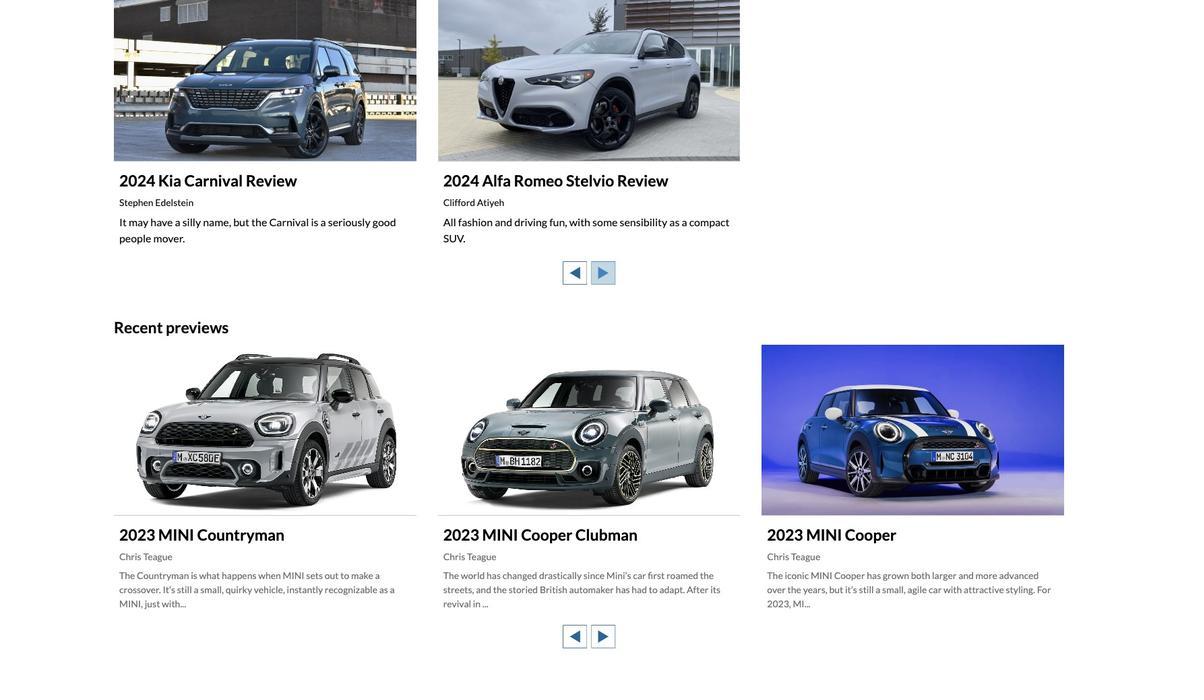 Task type: describe. For each thing, give the bounding box(es) containing it.
small, inside the iconic mini cooper has grown both larger and more advanced over the years, but it's still a small, agile car with attractive styling. for 2023, mi...
[[883, 584, 906, 596]]

name,
[[203, 216, 231, 229]]

as inside all fashion and driving fun, with some sensibility as a compact suv.
[[670, 216, 680, 229]]

revival
[[443, 598, 471, 610]]

carnival inside it may have a silly name, but the carnival is a seriously good people mover.
[[269, 216, 309, 229]]

cooper inside the iconic mini cooper has grown both larger and more advanced over the years, but it's still a small, agile car with attractive styling. for 2023, mi...
[[834, 570, 865, 582]]

may
[[129, 216, 148, 229]]

quirky
[[226, 584, 252, 596]]

all
[[443, 216, 456, 229]]

sets
[[306, 570, 323, 582]]

mini for 2023 mini cooper
[[806, 526, 842, 545]]

the inside it may have a silly name, but the carnival is a seriously good people mover.
[[251, 216, 267, 229]]

2023 mini countryman image
[[114, 345, 416, 515]]

it's
[[163, 584, 175, 596]]

2024 alfa romeo stelvio review image
[[438, 0, 740, 161]]

in
[[473, 598, 481, 610]]

after
[[687, 584, 709, 596]]

more
[[976, 570, 998, 582]]

mini inside the iconic mini cooper has grown both larger and more advanced over the years, but it's still a small, agile car with attractive styling. for 2023, mi...
[[811, 570, 833, 582]]

it's
[[845, 584, 857, 596]]

clubman
[[576, 526, 638, 545]]

good
[[373, 216, 396, 229]]

2023 mini cooper clubman image
[[438, 345, 740, 515]]

all fashion and driving fun, with some sensibility as a compact suv.
[[443, 216, 730, 245]]

recent previews
[[114, 318, 229, 337]]

1 horizontal spatial has
[[616, 584, 630, 596]]

with inside all fashion and driving fun, with some sensibility as a compact suv.
[[569, 216, 591, 229]]

fun,
[[550, 216, 567, 229]]

out
[[325, 570, 339, 582]]

roamed
[[667, 570, 698, 582]]

2023,
[[767, 598, 791, 610]]

attractive
[[964, 584, 1004, 596]]

the for 2023 mini cooper
[[767, 570, 783, 582]]

the world has changed drastically since mini's car first roamed the streets, and the storied british automaker has had to adapt. after its revival in ...
[[443, 570, 721, 610]]

2024 for 2024 alfa romeo stelvio review
[[443, 172, 479, 190]]

and inside the iconic mini cooper has grown both larger and more advanced over the years, but it's still a small, agile car with attractive styling. for 2023, mi...
[[959, 570, 974, 582]]

british
[[540, 584, 568, 596]]

review inside 2024 alfa romeo stelvio review clifford atiyeh
[[617, 172, 669, 190]]

and inside the world has changed drastically since mini's car first roamed the streets, and the storied british automaker has had to adapt. after its revival in ...
[[476, 584, 491, 596]]

over
[[767, 584, 786, 596]]

driving
[[514, 216, 547, 229]]

it
[[119, 216, 127, 229]]

have
[[150, 216, 173, 229]]

mini for 2023 mini countryman
[[158, 526, 194, 545]]

review inside 2024 kia carnival review stephen edelstein
[[246, 172, 297, 190]]

years,
[[803, 584, 828, 596]]

mi...
[[793, 598, 811, 610]]

agile
[[908, 584, 927, 596]]

2024 kia carnival review link
[[119, 172, 297, 190]]

mover.
[[153, 232, 185, 245]]

chris teague link for 2023 mini countryman
[[119, 551, 173, 563]]

countryman inside the countryman is what happens when mini sets out to make a crossover. it's still a small, quirky vehicle, instantly recognizable as a mini, just with...
[[137, 570, 189, 582]]

silly
[[182, 216, 201, 229]]

clifford
[[443, 197, 475, 208]]

with inside the iconic mini cooper has grown both larger and more advanced over the years, but it's still a small, agile car with attractive styling. for 2023, mi...
[[944, 584, 962, 596]]

2023 for 2023 mini countryman
[[119, 526, 155, 545]]

2023 mini countryman chris teague
[[119, 526, 285, 563]]

is inside it may have a silly name, but the carnival is a seriously good people mover.
[[311, 216, 318, 229]]

car inside the iconic mini cooper has grown both larger and more advanced over the years, but it's still a small, agile car with attractive styling. for 2023, mi...
[[929, 584, 942, 596]]

a inside all fashion and driving fun, with some sensibility as a compact suv.
[[682, 216, 687, 229]]

but inside it may have a silly name, but the carnival is a seriously good people mover.
[[233, 216, 249, 229]]

2024 alfa romeo stelvio review link
[[443, 172, 669, 190]]

suv.
[[443, 232, 466, 245]]

has inside the iconic mini cooper has grown both larger and more advanced over the years, but it's still a small, agile car with attractive styling. for 2023, mi...
[[867, 570, 881, 582]]

the for 2023 mini cooper clubman
[[443, 570, 459, 582]]

crossover.
[[119, 584, 161, 596]]

first
[[648, 570, 665, 582]]

had
[[632, 584, 647, 596]]

seriously
[[328, 216, 371, 229]]

recognizable
[[325, 584, 378, 596]]

kia
[[158, 172, 181, 190]]

both
[[911, 570, 931, 582]]

alfa
[[482, 172, 511, 190]]

car inside the world has changed drastically since mini's car first roamed the streets, and the storied british automaker has had to adapt. after its revival in ...
[[633, 570, 646, 582]]

the iconic mini cooper has grown both larger and more advanced over the years, but it's still a small, agile car with attractive styling. for 2023, mi...
[[767, 570, 1051, 610]]

mini's
[[607, 570, 631, 582]]

storied
[[509, 584, 538, 596]]

teague inside 2023 mini cooper clubman chris teague
[[467, 551, 497, 563]]

automaker
[[569, 584, 614, 596]]

2023 for 2023 mini cooper
[[767, 526, 803, 545]]

when
[[258, 570, 281, 582]]

changed
[[503, 570, 537, 582]]

vehicle,
[[254, 584, 285, 596]]

small, inside the countryman is what happens when mini sets out to make a crossover. it's still a small, quirky vehicle, instantly recognizable as a mini, just with...
[[200, 584, 224, 596]]

the left 'storied'
[[493, 584, 507, 596]]

previews
[[166, 318, 229, 337]]



Task type: vqa. For each thing, say whether or not it's contained in the screenshot.
but
yes



Task type: locate. For each thing, give the bounding box(es) containing it.
2 horizontal spatial 2023
[[767, 526, 803, 545]]

2023 mini cooper clubman chris teague
[[443, 526, 638, 563]]

teague for 2023 mini countryman
[[143, 551, 173, 563]]

0 vertical spatial to
[[341, 570, 349, 582]]

0 vertical spatial with
[[569, 216, 591, 229]]

stephen
[[119, 197, 153, 208]]

chris inside 2023 mini cooper chris teague
[[767, 551, 789, 563]]

has down mini's
[[616, 584, 630, 596]]

1 horizontal spatial still
[[859, 584, 874, 596]]

3 2023 from the left
[[767, 526, 803, 545]]

2024 for 2024 kia carnival review
[[119, 172, 155, 190]]

1 horizontal spatial with
[[944, 584, 962, 596]]

larger
[[932, 570, 957, 582]]

2 review from the left
[[617, 172, 669, 190]]

countryman
[[197, 526, 285, 545], [137, 570, 189, 582]]

2023
[[119, 526, 155, 545], [443, 526, 479, 545], [767, 526, 803, 545]]

2 chris teague link from the left
[[443, 551, 497, 563]]

1 horizontal spatial car
[[929, 584, 942, 596]]

chris teague link up world
[[443, 551, 497, 563]]

as
[[670, 216, 680, 229], [379, 584, 388, 596]]

cooper inside 2023 mini cooper chris teague
[[845, 526, 897, 545]]

car down larger at right bottom
[[929, 584, 942, 596]]

0 vertical spatial and
[[495, 216, 512, 229]]

review
[[246, 172, 297, 190], [617, 172, 669, 190]]

instantly
[[287, 584, 323, 596]]

but right name,
[[233, 216, 249, 229]]

teague
[[143, 551, 173, 563], [467, 551, 497, 563], [791, 551, 821, 563]]

has left grown
[[867, 570, 881, 582]]

sensibility
[[620, 216, 668, 229]]

iconic
[[785, 570, 809, 582]]

1 horizontal spatial to
[[649, 584, 658, 596]]

the inside the iconic mini cooper has grown both larger and more advanced over the years, but it's still a small, agile car with attractive styling. for 2023, mi...
[[767, 570, 783, 582]]

chris up crossover.
[[119, 551, 141, 563]]

the up crossover.
[[119, 570, 135, 582]]

the right name,
[[251, 216, 267, 229]]

drastically
[[539, 570, 582, 582]]

the inside the countryman is what happens when mini sets out to make a crossover. it's still a small, quirky vehicle, instantly recognizable as a mini, just with...
[[119, 570, 135, 582]]

0 horizontal spatial has
[[487, 570, 501, 582]]

2023 mini countryman link
[[119, 526, 285, 545]]

0 vertical spatial car
[[633, 570, 646, 582]]

the inside the iconic mini cooper has grown both larger and more advanced over the years, but it's still a small, agile car with attractive styling. for 2023, mi...
[[788, 584, 802, 596]]

0 horizontal spatial with
[[569, 216, 591, 229]]

since
[[584, 570, 605, 582]]

it may have a silly name, but the carnival is a seriously good people mover.
[[119, 216, 396, 245]]

but
[[233, 216, 249, 229], [829, 584, 844, 596]]

1 teague from the left
[[143, 551, 173, 563]]

is
[[311, 216, 318, 229], [191, 570, 197, 582]]

cooper up it's
[[834, 570, 865, 582]]

review up 'sensibility'
[[617, 172, 669, 190]]

car up had
[[633, 570, 646, 582]]

carnival inside 2024 kia carnival review stephen edelstein
[[184, 172, 243, 190]]

1 2024 from the left
[[119, 172, 155, 190]]

1 horizontal spatial the
[[443, 570, 459, 582]]

has
[[487, 570, 501, 582], [867, 570, 881, 582], [616, 584, 630, 596]]

chris inside the 2023 mini countryman chris teague
[[119, 551, 141, 563]]

mini inside the 2023 mini countryman chris teague
[[158, 526, 194, 545]]

carnival left seriously
[[269, 216, 309, 229]]

2023 inside the 2023 mini countryman chris teague
[[119, 526, 155, 545]]

1 vertical spatial carnival
[[269, 216, 309, 229]]

the down iconic
[[788, 584, 802, 596]]

chris for 2023 mini countryman
[[119, 551, 141, 563]]

make
[[351, 570, 373, 582]]

2024
[[119, 172, 155, 190], [443, 172, 479, 190]]

0 horizontal spatial car
[[633, 570, 646, 582]]

2023 for 2023 mini cooper clubman
[[443, 526, 479, 545]]

3 chris teague link from the left
[[767, 551, 821, 563]]

mini,
[[119, 598, 143, 610]]

1 chris from the left
[[119, 551, 141, 563]]

2 horizontal spatial and
[[959, 570, 974, 582]]

1 horizontal spatial review
[[617, 172, 669, 190]]

teague up world
[[467, 551, 497, 563]]

1 still from the left
[[177, 584, 192, 596]]

0 horizontal spatial countryman
[[137, 570, 189, 582]]

atiyeh
[[477, 197, 504, 208]]

the countryman is what happens when mini sets out to make a crossover. it's still a small, quirky vehicle, instantly recognizable as a mini, just with...
[[119, 570, 395, 610]]

0 horizontal spatial and
[[476, 584, 491, 596]]

small, down grown
[[883, 584, 906, 596]]

2024 alfa romeo stelvio review clifford atiyeh
[[443, 172, 669, 208]]

the for 2023 mini countryman
[[119, 570, 135, 582]]

as right 'sensibility'
[[670, 216, 680, 229]]

has right world
[[487, 570, 501, 582]]

a
[[175, 216, 180, 229], [321, 216, 326, 229], [682, 216, 687, 229], [375, 570, 380, 582], [194, 584, 199, 596], [390, 584, 395, 596], [876, 584, 881, 596]]

1 horizontal spatial chris teague link
[[443, 551, 497, 563]]

cooper
[[521, 526, 573, 545], [845, 526, 897, 545], [834, 570, 865, 582]]

chris for 2023 mini cooper
[[767, 551, 789, 563]]

streets,
[[443, 584, 474, 596]]

stelvio
[[566, 172, 614, 190]]

2023 mini cooper link
[[767, 526, 897, 545]]

0 vertical spatial countryman
[[197, 526, 285, 545]]

mini up instantly
[[283, 570, 304, 582]]

and left more
[[959, 570, 974, 582]]

teague up it's
[[143, 551, 173, 563]]

0 horizontal spatial still
[[177, 584, 192, 596]]

2024 inside 2024 alfa romeo stelvio review clifford atiyeh
[[443, 172, 479, 190]]

2024 inside 2024 kia carnival review stephen edelstein
[[119, 172, 155, 190]]

to right out
[[341, 570, 349, 582]]

2024 up stephen at left
[[119, 172, 155, 190]]

2024 up clifford at the top left
[[443, 172, 479, 190]]

0 horizontal spatial 2024
[[119, 172, 155, 190]]

is left seriously
[[311, 216, 318, 229]]

0 horizontal spatial small,
[[200, 584, 224, 596]]

car
[[633, 570, 646, 582], [929, 584, 942, 596]]

countryman up it's
[[137, 570, 189, 582]]

chris
[[119, 551, 141, 563], [443, 551, 465, 563], [767, 551, 789, 563]]

small, down what
[[200, 584, 224, 596]]

1 vertical spatial is
[[191, 570, 197, 582]]

2023 mini cooper chris teague
[[767, 526, 897, 563]]

3 chris from the left
[[767, 551, 789, 563]]

adapt.
[[660, 584, 685, 596]]

2023 up crossover.
[[119, 526, 155, 545]]

0 vertical spatial is
[[311, 216, 318, 229]]

the up over
[[767, 570, 783, 582]]

0 horizontal spatial as
[[379, 584, 388, 596]]

a inside the iconic mini cooper has grown both larger and more advanced over the years, but it's still a small, agile car with attractive styling. for 2023, mi...
[[876, 584, 881, 596]]

1 the from the left
[[119, 570, 135, 582]]

chris up world
[[443, 551, 465, 563]]

1 horizontal spatial is
[[311, 216, 318, 229]]

with
[[569, 216, 591, 229], [944, 584, 962, 596]]

happens
[[222, 570, 257, 582]]

teague inside 2023 mini cooper chris teague
[[791, 551, 821, 563]]

1 vertical spatial to
[[649, 584, 658, 596]]

fashion
[[458, 216, 493, 229]]

chris teague link for 2023 mini cooper clubman
[[443, 551, 497, 563]]

2 teague from the left
[[467, 551, 497, 563]]

1 vertical spatial and
[[959, 570, 974, 582]]

1 vertical spatial but
[[829, 584, 844, 596]]

2 horizontal spatial the
[[767, 570, 783, 582]]

0 horizontal spatial chris teague link
[[119, 551, 173, 563]]

1 2023 from the left
[[119, 526, 155, 545]]

2023 inside 2023 mini cooper chris teague
[[767, 526, 803, 545]]

and up ...
[[476, 584, 491, 596]]

cooper up the drastically
[[521, 526, 573, 545]]

chris teague link for 2023 mini cooper
[[767, 551, 821, 563]]

2 horizontal spatial chris teague link
[[767, 551, 821, 563]]

chris teague link up crossover.
[[119, 551, 173, 563]]

cooper up grown
[[845, 526, 897, 545]]

0 vertical spatial as
[[670, 216, 680, 229]]

1 horizontal spatial as
[[670, 216, 680, 229]]

edelstein
[[155, 197, 194, 208]]

0 horizontal spatial to
[[341, 570, 349, 582]]

1 vertical spatial with
[[944, 584, 962, 596]]

mini up it's
[[158, 526, 194, 545]]

its
[[711, 584, 721, 596]]

2023 mini cooper image
[[762, 345, 1064, 515]]

cooper for chris
[[845, 526, 897, 545]]

1 horizontal spatial and
[[495, 216, 512, 229]]

chris teague link up iconic
[[767, 551, 821, 563]]

grown
[[883, 570, 909, 582]]

0 horizontal spatial is
[[191, 570, 197, 582]]

and down "atiyeh"
[[495, 216, 512, 229]]

teague inside the 2023 mini countryman chris teague
[[143, 551, 173, 563]]

1 horizontal spatial carnival
[[269, 216, 309, 229]]

recent
[[114, 318, 163, 337]]

3 the from the left
[[767, 570, 783, 582]]

1 horizontal spatial countryman
[[197, 526, 285, 545]]

people
[[119, 232, 151, 245]]

to right had
[[649, 584, 658, 596]]

as right recognizable
[[379, 584, 388, 596]]

2 small, from the left
[[883, 584, 906, 596]]

styling.
[[1006, 584, 1035, 596]]

2024 kia carnival review stephen edelstein
[[119, 172, 297, 208]]

and
[[495, 216, 512, 229], [959, 570, 974, 582], [476, 584, 491, 596]]

2 horizontal spatial has
[[867, 570, 881, 582]]

chris teague link
[[119, 551, 173, 563], [443, 551, 497, 563], [767, 551, 821, 563]]

with down larger at right bottom
[[944, 584, 962, 596]]

2 vertical spatial and
[[476, 584, 491, 596]]

1 chris teague link from the left
[[119, 551, 173, 563]]

countryman up happens
[[197, 526, 285, 545]]

teague for 2023 mini cooper
[[791, 551, 821, 563]]

still
[[177, 584, 192, 596], [859, 584, 874, 596]]

the up its
[[700, 570, 714, 582]]

with...
[[162, 598, 186, 610]]

mini inside 2023 mini cooper chris teague
[[806, 526, 842, 545]]

advanced
[[999, 570, 1039, 582]]

2023 inside 2023 mini cooper clubman chris teague
[[443, 526, 479, 545]]

compact
[[689, 216, 730, 229]]

0 horizontal spatial 2023
[[119, 526, 155, 545]]

mini up changed
[[482, 526, 518, 545]]

review up it may have a silly name, but the carnival is a seriously good people mover.
[[246, 172, 297, 190]]

0 horizontal spatial chris
[[119, 551, 141, 563]]

is left what
[[191, 570, 197, 582]]

chris up iconic
[[767, 551, 789, 563]]

is inside the countryman is what happens when mini sets out to make a crossover. it's still a small, quirky vehicle, instantly recognizable as a mini, just with...
[[191, 570, 197, 582]]

1 horizontal spatial 2023
[[443, 526, 479, 545]]

cooper inside 2023 mini cooper clubman chris teague
[[521, 526, 573, 545]]

1 horizontal spatial small,
[[883, 584, 906, 596]]

...
[[483, 598, 489, 610]]

carnival
[[184, 172, 243, 190], [269, 216, 309, 229]]

countryman inside the 2023 mini countryman chris teague
[[197, 526, 285, 545]]

but inside the iconic mini cooper has grown both larger and more advanced over the years, but it's still a small, agile car with attractive styling. for 2023, mi...
[[829, 584, 844, 596]]

carnival up name,
[[184, 172, 243, 190]]

1 review from the left
[[246, 172, 297, 190]]

cooper for clubman
[[521, 526, 573, 545]]

and inside all fashion and driving fun, with some sensibility as a compact suv.
[[495, 216, 512, 229]]

0 horizontal spatial carnival
[[184, 172, 243, 190]]

0 horizontal spatial teague
[[143, 551, 173, 563]]

1 vertical spatial as
[[379, 584, 388, 596]]

still inside the countryman is what happens when mini sets out to make a crossover. it's still a small, quirky vehicle, instantly recognizable as a mini, just with...
[[177, 584, 192, 596]]

to inside the countryman is what happens when mini sets out to make a crossover. it's still a small, quirky vehicle, instantly recognizable as a mini, just with...
[[341, 570, 349, 582]]

to inside the world has changed drastically since mini's car first roamed the streets, and the storied british automaker has had to adapt. after its revival in ...
[[649, 584, 658, 596]]

1 horizontal spatial chris
[[443, 551, 465, 563]]

0 horizontal spatial but
[[233, 216, 249, 229]]

2024 kia carnival review image
[[114, 0, 416, 161]]

teague up iconic
[[791, 551, 821, 563]]

2 the from the left
[[443, 570, 459, 582]]

2023 mini cooper clubman link
[[443, 526, 638, 545]]

with right fun,
[[569, 216, 591, 229]]

world
[[461, 570, 485, 582]]

1 vertical spatial countryman
[[137, 570, 189, 582]]

2 2023 from the left
[[443, 526, 479, 545]]

3 teague from the left
[[791, 551, 821, 563]]

2 2024 from the left
[[443, 172, 479, 190]]

1 horizontal spatial 2024
[[443, 172, 479, 190]]

2 chris from the left
[[443, 551, 465, 563]]

the
[[251, 216, 267, 229], [700, 570, 714, 582], [493, 584, 507, 596], [788, 584, 802, 596]]

still inside the iconic mini cooper has grown both larger and more advanced over the years, but it's still a small, agile car with attractive styling. for 2023, mi...
[[859, 584, 874, 596]]

just
[[145, 598, 160, 610]]

what
[[199, 570, 220, 582]]

mini up iconic
[[806, 526, 842, 545]]

2 horizontal spatial teague
[[791, 551, 821, 563]]

some
[[593, 216, 618, 229]]

2 horizontal spatial chris
[[767, 551, 789, 563]]

1 horizontal spatial but
[[829, 584, 844, 596]]

0 vertical spatial carnival
[[184, 172, 243, 190]]

the
[[119, 570, 135, 582], [443, 570, 459, 582], [767, 570, 783, 582]]

mini inside the countryman is what happens when mini sets out to make a crossover. it's still a small, quirky vehicle, instantly recognizable as a mini, just with...
[[283, 570, 304, 582]]

as inside the countryman is what happens when mini sets out to make a crossover. it's still a small, quirky vehicle, instantly recognizable as a mini, just with...
[[379, 584, 388, 596]]

1 small, from the left
[[200, 584, 224, 596]]

1 vertical spatial car
[[929, 584, 942, 596]]

0 vertical spatial but
[[233, 216, 249, 229]]

2023 up iconic
[[767, 526, 803, 545]]

the up streets,
[[443, 570, 459, 582]]

mini up years,
[[811, 570, 833, 582]]

1 horizontal spatial teague
[[467, 551, 497, 563]]

mini for 2023 mini cooper clubman
[[482, 526, 518, 545]]

chris inside 2023 mini cooper clubman chris teague
[[443, 551, 465, 563]]

romeo
[[514, 172, 563, 190]]

for
[[1037, 584, 1051, 596]]

but left it's
[[829, 584, 844, 596]]

mini inside 2023 mini cooper clubman chris teague
[[482, 526, 518, 545]]

the inside the world has changed drastically since mini's car first roamed the streets, and the storied british automaker has had to adapt. after its revival in ...
[[443, 570, 459, 582]]

to
[[341, 570, 349, 582], [649, 584, 658, 596]]

2023 up world
[[443, 526, 479, 545]]

2 still from the left
[[859, 584, 874, 596]]

0 horizontal spatial the
[[119, 570, 135, 582]]

0 horizontal spatial review
[[246, 172, 297, 190]]



